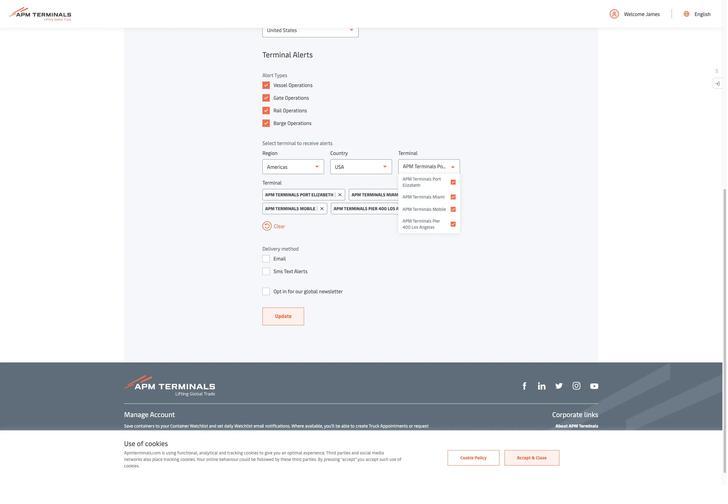 Task type: locate. For each thing, give the bounding box(es) containing it.
could
[[240, 457, 250, 463]]

1 horizontal spatial manage
[[162, 431, 178, 437]]

None checkbox
[[451, 180, 456, 185], [451, 195, 456, 200], [451, 222, 456, 227], [451, 180, 456, 185], [451, 195, 456, 200], [451, 222, 456, 227]]

third
[[326, 450, 336, 456]]

0 vertical spatial be
[[336, 423, 341, 429]]

receive
[[303, 140, 319, 147]]

mobile inside button
[[300, 206, 316, 212]]

request
[[414, 423, 429, 429]]

0 vertical spatial alerts
[[320, 140, 333, 147]]

1 vertical spatial be
[[251, 457, 256, 463]]

to right able
[[351, 423, 355, 429]]

port for apm terminals port elizabeth button
[[300, 192, 311, 198]]

1 horizontal spatial you
[[358, 457, 365, 463]]

media
[[372, 450, 384, 456]]

apm terminals pier 400 los angeles inside button
[[334, 206, 415, 212]]

apm terminals port elizabeth
[[403, 176, 441, 188], [265, 192, 334, 198]]

apm terminals port elizabeth button
[[263, 189, 346, 201]]

clear button
[[263, 222, 286, 231]]

apm terminals mobile
[[265, 206, 316, 212], [403, 206, 446, 212]]

save
[[124, 423, 133, 429]]

1 vertical spatial apm terminals pier 400 los angeles
[[403, 218, 440, 230]]

manage down container
[[162, 431, 178, 437]]

your down container
[[179, 431, 187, 437]]

port inside button
[[300, 192, 311, 198]]

1 vertical spatial of
[[398, 457, 402, 463]]

operations for rail operations
[[283, 107, 307, 114]]

your
[[161, 423, 169, 429], [179, 431, 187, 437], [297, 431, 305, 437]]

alerts right text
[[295, 268, 308, 275]]

apm terminals port elizabeth for list box containing apm terminals port elizabeth
[[403, 176, 441, 188]]

1 vertical spatial manage
[[162, 431, 178, 437]]

gate operations
[[274, 94, 309, 101]]

0 horizontal spatial manage
[[124, 410, 149, 419]]

a
[[568, 452, 571, 458]]

additional
[[124, 431, 144, 437]]

barge operations
[[274, 120, 312, 126]]

0 horizontal spatial port
[[300, 192, 311, 198]]

global
[[304, 288, 318, 295]]

watchlist right daily
[[235, 423, 253, 429]]

of right use
[[398, 457, 402, 463]]

0 horizontal spatial elizabeth
[[312, 192, 334, 198]]

terminal right select
[[277, 140, 296, 147]]

0 vertical spatial cookies
[[145, 439, 168, 448]]

1 horizontal spatial of
[[398, 457, 402, 463]]

rail
[[274, 107, 282, 114]]

opt
[[274, 288, 282, 295]]

elizabeth
[[403, 182, 421, 188], [312, 192, 334, 198]]

1 horizontal spatial los
[[412, 224, 419, 230]]

los inside apm terminals pier 400 los angeles button
[[388, 206, 396, 212]]

0 vertical spatial apm terminals port elizabeth
[[403, 176, 441, 188]]

use
[[390, 457, 397, 463]]

port inside list box
[[433, 176, 441, 182]]

apm terminals miami inside list box
[[403, 194, 445, 200]]

apm terminals miami
[[352, 192, 400, 198], [403, 194, 445, 200]]

report a website error link
[[554, 452, 599, 458]]

0 horizontal spatial of
[[137, 439, 144, 448]]

0 vertical spatial cookies.
[[181, 457, 196, 463]]

watchlist up profile,
[[190, 423, 208, 429]]

by
[[318, 457, 323, 463]]

0 horizontal spatial terminal
[[203, 431, 219, 437]]

list box containing apm terminals port elizabeth
[[399, 174, 461, 233]]

behaviour
[[220, 457, 239, 463]]

social
[[360, 450, 371, 456]]

apm terminals port elizabeth inside button
[[265, 192, 334, 198]]

Post Code text field
[[263, 0, 359, 0]]

for
[[288, 288, 295, 295]]

0 horizontal spatial apm terminals miami
[[352, 192, 400, 198]]

accept
[[366, 457, 379, 463]]

1 vertical spatial cookies.
[[124, 463, 140, 469]]

0 horizontal spatial apm terminals mobile
[[265, 206, 316, 212]]

1 vertical spatial newsletter
[[241, 431, 262, 437]]

cookies.
[[181, 457, 196, 463], [124, 463, 140, 469]]

accept & close
[[518, 455, 547, 461]]

your down account at the left of the page
[[161, 423, 169, 429]]

terminal down set at the bottom left of page
[[203, 431, 219, 437]]

1 vertical spatial apm terminals port elizabeth
[[265, 192, 334, 198]]

0 horizontal spatial pier
[[369, 206, 378, 212]]

these
[[281, 457, 292, 463]]

1 horizontal spatial port
[[433, 176, 441, 182]]

apmt footer logo image
[[124, 375, 215, 397]]

of
[[137, 439, 144, 448], [398, 457, 402, 463]]

1 horizontal spatial pier
[[433, 218, 440, 224]]

0 horizontal spatial you
[[274, 450, 281, 456]]

1 vertical spatial you
[[358, 457, 365, 463]]

ups
[[273, 431, 279, 437]]

1 horizontal spatial apm terminals miami
[[403, 194, 445, 200]]

Please Select text field
[[263, 23, 359, 37]]

list box
[[399, 174, 461, 233]]

1 horizontal spatial angeles
[[420, 224, 435, 230]]

tracking down "using"
[[164, 457, 180, 463]]

notifications.
[[266, 423, 291, 429]]

apm terminals port elizabeth inside list box
[[403, 176, 441, 188]]

select terminal to receive alerts
[[263, 140, 333, 147]]

1 horizontal spatial apm terminals port elizabeth
[[403, 176, 441, 188]]

be right could
[[251, 457, 256, 463]]

0 horizontal spatial los
[[388, 206, 396, 212]]

elizabeth inside apm terminals port elizabeth
[[403, 182, 421, 188]]

alerts
[[320, 140, 333, 147], [221, 431, 232, 437]]

1 horizontal spatial terminal
[[277, 140, 296, 147]]

City text field
[[364, 0, 461, 0]]

your down "where"
[[297, 431, 305, 437]]

update
[[275, 313, 292, 320]]

you down social
[[358, 457, 365, 463]]

followed
[[257, 457, 274, 463]]

0 vertical spatial of
[[137, 439, 144, 448]]

apm terminals mobile button
[[263, 203, 328, 214]]

alerts down the please select text box
[[293, 49, 313, 59]]

in
[[283, 288, 287, 295]]

1 vertical spatial terminal
[[203, 431, 219, 437]]

you
[[274, 450, 281, 456], [358, 457, 365, 463]]

operations up barge operations
[[283, 107, 307, 114]]

1 horizontal spatial elizabeth
[[403, 182, 421, 188]]

services.
[[145, 431, 161, 437]]

0 horizontal spatial alerts
[[221, 431, 232, 437]]

400 inside apm terminals pier 400 los angeles
[[403, 224, 411, 230]]

parties.
[[303, 457, 317, 463]]

apm terminals miami inside apm terminals miami button
[[352, 192, 400, 198]]

Rail Operations checkbox
[[263, 107, 270, 114]]

0 vertical spatial elizabeth
[[403, 182, 421, 188]]

pier inside button
[[369, 206, 378, 212]]

operations down "vessel operations"
[[285, 94, 309, 101]]

0 horizontal spatial angeles
[[396, 206, 415, 212]]

port for list box containing apm terminals port elizabeth
[[433, 176, 441, 182]]

0 horizontal spatial 400
[[379, 206, 387, 212]]

0 vertical spatial port
[[433, 176, 441, 182]]

0 horizontal spatial tracking
[[164, 457, 180, 463]]

report
[[554, 452, 567, 458]]

0 vertical spatial 400
[[379, 206, 387, 212]]

to
[[297, 140, 302, 147], [156, 423, 160, 429], [351, 423, 355, 429], [260, 450, 264, 456]]

1 horizontal spatial watchlist
[[235, 423, 253, 429]]

you'll
[[324, 423, 335, 429]]

pier
[[369, 206, 378, 212], [433, 218, 440, 224]]

terminal inside save containers to your container watchlist and set daily watchlist email notifications. where available, you'll be able to create truck appointments or request additional services. manage your profile, terminal alerts and newsletter sign-ups all from your account dashboard.
[[203, 431, 219, 437]]

operations up gate operations
[[289, 82, 313, 88]]

be left able
[[336, 423, 341, 429]]

you up by
[[274, 450, 281, 456]]

0 vertical spatial you
[[274, 450, 281, 456]]

manage up save
[[124, 410, 149, 419]]

operations
[[289, 82, 313, 88], [285, 94, 309, 101], [283, 107, 307, 114], [288, 120, 312, 126]]

instagram link
[[573, 382, 581, 390]]

terminal
[[277, 140, 296, 147], [203, 431, 219, 437]]

0 horizontal spatial cookies.
[[124, 463, 140, 469]]

1 vertical spatial 400
[[403, 224, 411, 230]]

terminals inside apm terminals port elizabeth
[[413, 176, 432, 182]]

1 horizontal spatial miami
[[433, 194, 445, 200]]

1 vertical spatial elizabeth
[[312, 192, 334, 198]]

1 vertical spatial los
[[412, 224, 419, 230]]

Opt in for our global newsletter checkbox
[[263, 288, 270, 295]]

elizabeth inside button
[[312, 192, 334, 198]]

account
[[306, 431, 322, 437]]

gate
[[274, 94, 284, 101]]

such
[[380, 457, 389, 463]]

Sms Text Alerts checkbox
[[263, 268, 270, 275]]

email
[[274, 255, 286, 262]]

to left receive
[[297, 140, 302, 147]]

our
[[296, 288, 303, 295]]

terminal
[[263, 49, 292, 59], [399, 150, 418, 156], [263, 179, 282, 186]]

1 vertical spatial cookies
[[244, 450, 259, 456]]

all
[[280, 431, 285, 437]]

0 vertical spatial pier
[[369, 206, 378, 212]]

cookies up could
[[244, 450, 259, 456]]

cookies. down the networks on the bottom left of the page
[[124, 463, 140, 469]]

1 horizontal spatial mobile
[[433, 206, 446, 212]]

close
[[537, 455, 547, 461]]

online
[[206, 457, 218, 463]]

1 vertical spatial alerts
[[221, 431, 232, 437]]

0 horizontal spatial apm terminals port elizabeth
[[265, 192, 334, 198]]

newsletter right global
[[319, 288, 343, 295]]

operations down rail operations
[[288, 120, 312, 126]]

apm terminals pier 400 los angeles
[[334, 206, 415, 212], [403, 218, 440, 230]]

1 vertical spatial pier
[[433, 218, 440, 224]]

0 vertical spatial angeles
[[396, 206, 415, 212]]

be inside use of cookies apmterminals.com is using functional, analytical and tracking cookies to give you an optimal experience. third parties and social media networks also place tracking cookies. your online behaviour could be followed by these third parties. by pressing "accept" you accept such use of cookies.
[[251, 457, 256, 463]]

alerts down daily
[[221, 431, 232, 437]]

of up the apmterminals.com
[[137, 439, 144, 448]]

newsletter down the email
[[241, 431, 262, 437]]

cookies down services. on the bottom left of the page
[[145, 439, 168, 448]]

1 horizontal spatial be
[[336, 423, 341, 429]]

and
[[209, 423, 217, 429], [233, 431, 240, 437], [219, 450, 226, 456], [352, 450, 359, 456]]

shape link
[[521, 382, 529, 390]]

be inside save containers to your container watchlist and set daily watchlist email notifications. where available, you'll be able to create truck appointments or request additional services. manage your profile, terminal alerts and newsletter sign-ups all from your account dashboard.
[[336, 423, 341, 429]]

0 horizontal spatial be
[[251, 457, 256, 463]]

apm terminals mobile inside button
[[265, 206, 316, 212]]

vessel
[[274, 82, 288, 88]]

0 horizontal spatial mobile
[[300, 206, 316, 212]]

0 vertical spatial tracking
[[227, 450, 243, 456]]

0 vertical spatial los
[[388, 206, 396, 212]]

0 vertical spatial newsletter
[[319, 288, 343, 295]]

to left give on the bottom left of the page
[[260, 450, 264, 456]]

twitter image
[[556, 383, 563, 390]]

1 vertical spatial terminal
[[399, 150, 418, 156]]

miami inside button
[[387, 192, 400, 198]]

0 horizontal spatial newsletter
[[241, 431, 262, 437]]

also
[[143, 457, 151, 463]]

sign-
[[263, 431, 273, 437]]

types
[[275, 72, 288, 79]]

mobile
[[300, 206, 316, 212], [433, 206, 446, 212]]

and up "accept"
[[352, 450, 359, 456]]

None checkbox
[[451, 207, 456, 212]]

sms
[[274, 268, 283, 275]]

0 vertical spatial apm terminals pier 400 los angeles
[[334, 206, 415, 212]]

apm terminals pier 400 los angeles button
[[331, 203, 427, 214]]

elizabeth for apm terminals port elizabeth button
[[312, 192, 334, 198]]

Vessel Operations checkbox
[[263, 82, 270, 89]]

1 vertical spatial port
[[300, 192, 311, 198]]

alerts right receive
[[320, 140, 333, 147]]

1 horizontal spatial newsletter
[[319, 288, 343, 295]]

clear
[[274, 223, 286, 230]]

400
[[379, 206, 387, 212], [403, 224, 411, 230]]

mobile inside list box
[[433, 206, 446, 212]]

to up services. on the bottom left of the page
[[156, 423, 160, 429]]

0 horizontal spatial miami
[[387, 192, 400, 198]]

tracking up behaviour
[[227, 450, 243, 456]]

0 horizontal spatial watchlist
[[190, 423, 208, 429]]

cookies. down 'functional,' on the left bottom of page
[[181, 457, 196, 463]]

set
[[218, 423, 223, 429]]

1 horizontal spatial 400
[[403, 224, 411, 230]]

cookies
[[145, 439, 168, 448], [244, 450, 259, 456]]

Gate Operations checkbox
[[263, 94, 270, 102]]

los
[[388, 206, 396, 212], [412, 224, 419, 230]]



Task type: describe. For each thing, give the bounding box(es) containing it.
cookie policy link
[[448, 450, 500, 466]]

400 inside button
[[379, 206, 387, 212]]

experience.
[[304, 450, 326, 456]]

container
[[170, 423, 189, 429]]

1 vertical spatial tracking
[[164, 457, 180, 463]]

angeles inside apm terminals pier 400 los angeles button
[[396, 206, 415, 212]]

0 horizontal spatial cookies
[[145, 439, 168, 448]]

daily
[[225, 423, 234, 429]]

english
[[695, 11, 711, 17]]

containers
[[134, 423, 155, 429]]

method
[[282, 245, 299, 252]]

third
[[293, 457, 302, 463]]

cookie policy
[[461, 455, 487, 461]]

english button
[[685, 0, 711, 28]]

welcome
[[625, 11, 645, 17]]

apm terminals port elizabeth for apm terminals port elizabeth button
[[265, 192, 334, 198]]

manage inside save containers to your container watchlist and set daily watchlist email notifications. where available, you'll be able to create truck appointments or request additional services. manage your profile, terminal alerts and newsletter sign-ups all from your account dashboard.
[[162, 431, 178, 437]]

accept & close button
[[505, 450, 560, 466]]

terminal alerts
[[263, 49, 313, 59]]

global news link
[[574, 433, 599, 439]]

facebook image
[[521, 383, 529, 390]]

view
[[124, 444, 134, 450]]

delivery
[[263, 245, 281, 252]]

use
[[124, 439, 135, 448]]

welcome james button
[[610, 0, 661, 28]]

or
[[409, 423, 413, 429]]

policy
[[475, 455, 487, 461]]

about
[[556, 423, 568, 429]]

2 watchlist from the left
[[235, 423, 253, 429]]

0 vertical spatial manage
[[124, 410, 149, 419]]

&
[[532, 455, 536, 461]]

save containers to your container watchlist and set daily watchlist email notifications. where available, you'll be able to create truck appointments or request additional services. manage your profile, terminal alerts and newsletter sign-ups all from your account dashboard.
[[124, 423, 429, 437]]

corporate links
[[553, 410, 599, 419]]

sms text alerts
[[274, 268, 308, 275]]

los inside list box
[[412, 224, 419, 230]]

using
[[166, 450, 176, 456]]

from
[[286, 431, 296, 437]]

1 horizontal spatial your
[[179, 431, 187, 437]]

0 vertical spatial terminal
[[263, 49, 292, 59]]

able
[[342, 423, 350, 429]]

Barge Operations checkbox
[[263, 120, 270, 127]]

newsletter inside save containers to your container watchlist and set daily watchlist email notifications. where available, you'll be able to create truck appointments or request additional services. manage your profile, terminal alerts and newsletter sign-ups all from your account dashboard.
[[241, 431, 262, 437]]

website
[[571, 452, 588, 458]]

pier inside apm terminals pier 400 los angeles
[[433, 218, 440, 224]]

1 vertical spatial angeles
[[420, 224, 435, 230]]

region
[[263, 150, 278, 156]]

apm terminals pier 400 los angeles inside list box
[[403, 218, 440, 230]]

an
[[282, 450, 287, 456]]

operations for gate operations
[[285, 94, 309, 101]]

dashboard.
[[323, 431, 344, 437]]

operations for barge operations
[[288, 120, 312, 126]]

pressing
[[324, 457, 340, 463]]

1 horizontal spatial cookies
[[244, 450, 259, 456]]

apm terminals miami button
[[349, 189, 412, 201]]

miami inside list box
[[433, 194, 445, 200]]

report a website error
[[554, 452, 599, 458]]

1 horizontal spatial tracking
[[227, 450, 243, 456]]

2 horizontal spatial your
[[297, 431, 305, 437]]

you tube link
[[591, 382, 599, 390]]

links
[[585, 410, 599, 419]]

profile
[[135, 444, 148, 450]]

text
[[284, 268, 293, 275]]

youtube image
[[591, 384, 599, 389]]

1 horizontal spatial apm terminals mobile
[[403, 206, 446, 212]]

analytical
[[199, 450, 218, 456]]

1 horizontal spatial alerts
[[320, 140, 333, 147]]

operations for vessel operations
[[289, 82, 313, 88]]

corporate
[[553, 410, 583, 419]]

select
[[263, 140, 276, 147]]

news
[[588, 433, 599, 439]]

apmterminals.com
[[124, 450, 161, 456]]

0 vertical spatial terminal
[[277, 140, 296, 147]]

Email checkbox
[[263, 255, 270, 263]]

1 horizontal spatial cookies.
[[181, 457, 196, 463]]

appointments
[[381, 423, 408, 429]]

instagram image
[[573, 382, 581, 390]]

linkedin image
[[539, 383, 546, 390]]

welcome james
[[625, 11, 661, 17]]

email
[[254, 423, 264, 429]]

apm inside button
[[265, 192, 275, 198]]

and down daily
[[233, 431, 240, 437]]

is
[[162, 450, 165, 456]]

optimal
[[288, 450, 303, 456]]

1 watchlist from the left
[[190, 423, 208, 429]]

terminals inside button
[[276, 192, 299, 198]]

error
[[589, 452, 599, 458]]

vessel operations
[[274, 82, 313, 88]]

country
[[331, 150, 348, 156]]

cookie
[[461, 455, 474, 461]]

to inside use of cookies apmterminals.com is using functional, analytical and tracking cookies to give you an optimal experience. third parties and social media networks also place tracking cookies. your online behaviour could be followed by these third parties. by pressing "accept" you accept such use of cookies.
[[260, 450, 264, 456]]

apm inside apm terminals port elizabeth
[[403, 176, 412, 182]]

global news
[[574, 433, 599, 439]]

parties
[[338, 450, 351, 456]]

0 horizontal spatial your
[[161, 423, 169, 429]]

fill 44 link
[[556, 382, 563, 390]]

alert
[[263, 72, 274, 79]]

james
[[646, 11, 661, 17]]

alerts inside save containers to your container watchlist and set daily watchlist email notifications. where available, you'll be able to create truck appointments or request additional services. manage your profile, terminal alerts and newsletter sign-ups all from your account dashboard.
[[221, 431, 232, 437]]

and left set at the bottom left of page
[[209, 423, 217, 429]]

elizabeth for list box containing apm terminals port elizabeth
[[403, 182, 421, 188]]

1 vertical spatial alerts
[[295, 268, 308, 275]]

delivery method
[[263, 245, 299, 252]]

give
[[265, 450, 273, 456]]

and up behaviour
[[219, 450, 226, 456]]

account
[[150, 410, 175, 419]]

about apm terminals
[[556, 423, 599, 429]]

place
[[152, 457, 163, 463]]

about apm terminals link
[[556, 423, 599, 429]]

view profile link
[[124, 444, 148, 450]]

accept
[[518, 455, 531, 461]]

0 vertical spatial alerts
[[293, 49, 313, 59]]

2 vertical spatial terminal
[[263, 179, 282, 186]]

opt in for our global newsletter
[[274, 288, 343, 295]]



Task type: vqa. For each thing, say whether or not it's contained in the screenshot.
Manage
yes



